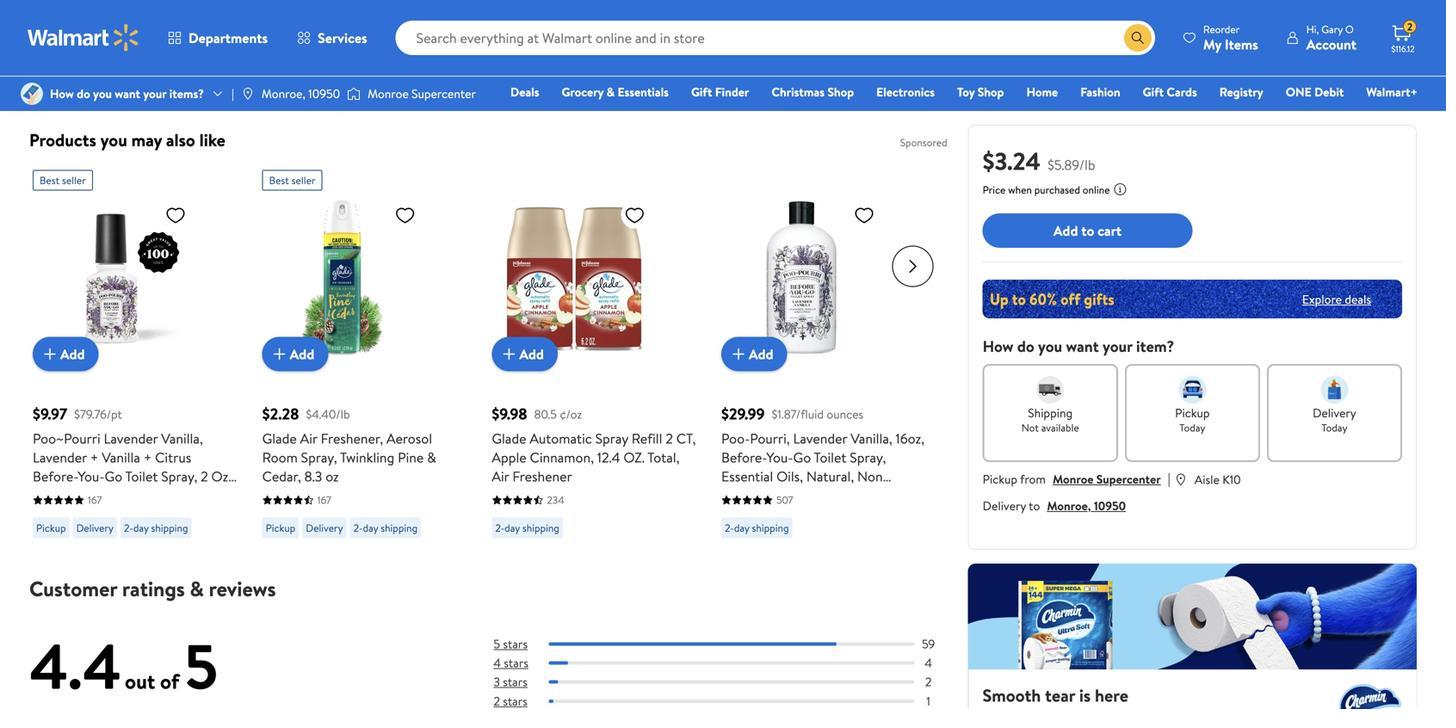 Task type: locate. For each thing, give the bounding box(es) containing it.
go right pourri, at bottom right
[[794, 448, 811, 467]]

monroe, down 5% on the left of the page
[[262, 85, 306, 102]]

day down essential
[[734, 521, 750, 536]]

reorder
[[1204, 22, 1240, 37]]

2 left ct, in the bottom of the page
[[666, 430, 673, 448]]

deals
[[511, 84, 540, 100]]

aerosol right freshener,
[[387, 430, 432, 448]]

167
[[88, 493, 102, 508], [318, 493, 332, 508]]

spray, inside $9.97 $79.76/pt poo~pourri lavender vanilla, lavender + vanilla + citrus before-you-go toilet spray, 2 oz (odor eliminating air freshener)
[[161, 467, 197, 486]]

vanilla, down 'ounces'
[[851, 430, 893, 448]]

1 vertical spatial monroe
[[1053, 471, 1094, 488]]

1 best from the left
[[40, 173, 60, 188]]

monroe supercenter
[[368, 85, 476, 102]]

1 horizontal spatial add to cart image
[[499, 344, 520, 365]]

do for how do you want your item?
[[1018, 336, 1035, 357]]

3 add button from the left
[[492, 337, 558, 372]]

stars for 3 stars
[[503, 674, 528, 691]]

1 shop from the left
[[828, 84, 854, 100]]

0 horizontal spatial to
[[1029, 498, 1041, 515]]

3 progress bar from the top
[[549, 681, 915, 685]]

cedar,
[[262, 467, 301, 486]]

add for glade air freshener, aerosol room spray, twinkling pine & cedar, 8.3 oz image
[[290, 345, 315, 364]]

1 horizontal spatial freshener)
[[811, 505, 875, 524]]

1 horizontal spatial vanilla,
[[851, 430, 893, 448]]

you for how do you want your items?
[[93, 85, 112, 102]]

0 vertical spatial you
[[93, 85, 112, 102]]

2 add to cart image from the left
[[499, 344, 520, 365]]

0 vertical spatial want
[[115, 85, 140, 102]]

spray, up odor
[[850, 448, 886, 467]]

2- down twinkling
[[354, 521, 363, 536]]

gift
[[692, 84, 713, 100], [1143, 84, 1164, 100]]

1 horizontal spatial gift
[[1143, 84, 1164, 100]]

add button up $9.98
[[492, 337, 558, 372]]

1 horizontal spatial best seller
[[269, 173, 316, 188]]

to
[[1082, 221, 1095, 240], [1029, 498, 1041, 515]]

| left aisle
[[1168, 469, 1171, 488]]

monroe, down the pickup from monroe supercenter | at bottom
[[1048, 498, 1092, 515]]

go left citrus
[[105, 467, 122, 486]]

day down twinkling
[[363, 521, 378, 536]]

risk.
[[714, 65, 738, 84]]

167 right (odor at the bottom of page
[[88, 493, 102, 508]]

freshener) inside $9.97 $79.76/pt poo~pourri lavender vanilla, lavender + vanilla + citrus before-you-go toilet spray, 2 oz (odor eliminating air freshener)
[[162, 486, 226, 505]]

home
[[1027, 84, 1059, 100]]

2 shop from the left
[[978, 84, 1005, 100]]

add button for poo~pourri lavender vanilla, lavender + vanilla + citrus before-you-go toilet spray, 2 oz (odor eliminating air freshener) image
[[33, 337, 99, 372]]

0 horizontal spatial you-
[[78, 467, 105, 486]]

1 vertical spatial want
[[1067, 336, 1100, 357]]

1 horizontal spatial your
[[1103, 336, 1133, 357]]

4 product group from the left
[[722, 163, 927, 546]]

$3.24
[[983, 144, 1041, 178]]

before- down $29.99
[[722, 448, 767, 467]]

add down purchased
[[1054, 221, 1079, 240]]

2 horizontal spatial lavender
[[794, 430, 848, 448]]

day down freshener
[[505, 521, 520, 536]]

glade down $2.28
[[262, 430, 297, 448]]

2-day shipping down 507
[[725, 521, 789, 536]]

gift for gift cards
[[1143, 84, 1164, 100]]

1 vertical spatial &
[[427, 448, 436, 467]]

how do you want your items?
[[50, 85, 204, 102]]

1 horizontal spatial &
[[427, 448, 436, 467]]

add to cart image up $9.97
[[40, 344, 60, 365]]

1 horizontal spatial before-
[[722, 448, 767, 467]]

1 horizontal spatial you-
[[767, 448, 794, 467]]

4 2-day shipping from the left
[[725, 521, 789, 536]]

best seller for $2.28
[[269, 173, 316, 188]]

glade automatic spray refill 2 ct, apple cinnamon, 12.4 oz. total, air freshener image
[[492, 198, 652, 358]]

online
[[1083, 183, 1110, 197]]

air inside $9.98 80.5 ¢/oz glade automatic spray refill 2 ct, apple cinnamon, 12.4 oz. total, air freshener
[[492, 467, 509, 486]]

0 horizontal spatial how
[[50, 85, 74, 102]]

up to sixty percent off deals. shop now. image
[[983, 280, 1403, 319]]

2 glade from the left
[[492, 430, 527, 448]]

toilet inside $9.97 $79.76/pt poo~pourri lavender vanilla, lavender + vanilla + citrus before-you-go toilet spray, 2 oz (odor eliminating air freshener)
[[125, 467, 158, 486]]

oz.
[[624, 448, 645, 467]]

seller for $9.97
[[62, 173, 86, 188]]

shipping down 507
[[752, 521, 789, 536]]

 image down the "earn"
[[241, 87, 255, 101]]

$9.98 80.5 ¢/oz glade automatic spray refill 2 ct, apple cinnamon, 12.4 oz. total, air freshener
[[492, 404, 696, 486]]

services
[[318, 28, 367, 47]]

1 horizontal spatial go
[[794, 448, 811, 467]]

best for $2.28
[[269, 173, 289, 188]]

0 vertical spatial how
[[50, 85, 74, 102]]

aisle k10
[[1195, 472, 1242, 488]]

add inside "button"
[[1054, 221, 1079, 240]]

1 best seller from the left
[[40, 173, 86, 188]]

0 horizontal spatial 167
[[88, 493, 102, 508]]

2 gift from the left
[[1143, 84, 1164, 100]]

2 vertical spatial you
[[1039, 336, 1063, 357]]

2- up customer ratings & reviews
[[124, 521, 133, 536]]

0 horizontal spatial add to cart image
[[40, 344, 60, 365]]

1 day from the left
[[133, 521, 149, 536]]

 image for monroe, 10950
[[241, 87, 255, 101]]

monroe down on
[[368, 85, 409, 102]]

spray, inside $2.28 $4.40/lb glade air freshener, aerosol room spray, twinkling pine & cedar, 8.3 oz
[[301, 448, 337, 467]]

how do you want your item?
[[983, 336, 1175, 357]]

how for how do you want your item?
[[983, 336, 1014, 357]]

air
[[300, 430, 318, 448], [492, 467, 509, 486], [141, 486, 158, 505], [791, 505, 808, 524]]

delivery
[[1313, 405, 1357, 422], [983, 498, 1027, 515], [76, 521, 114, 536], [306, 521, 343, 536]]

shipping down pine
[[381, 521, 418, 536]]

customer ratings & reviews
[[29, 575, 276, 604]]

pickup left from
[[983, 471, 1018, 488]]

cinnamon,
[[530, 448, 594, 467]]

air left freshener
[[492, 467, 509, 486]]

add to cart image up $29.99
[[729, 344, 749, 365]]

add button up $29.99
[[722, 337, 788, 372]]

christmas
[[772, 84, 825, 100]]

product group
[[33, 163, 238, 546], [262, 163, 468, 546], [492, 163, 698, 546], [722, 163, 927, 546]]

to down from
[[1029, 498, 1041, 515]]

room
[[262, 448, 298, 467]]

3 day from the left
[[505, 521, 520, 536]]

you- up 507
[[767, 448, 794, 467]]

2 shipping from the left
[[381, 521, 418, 536]]

1 seller from the left
[[62, 173, 86, 188]]

vanilla, inside $9.97 $79.76/pt poo~pourri lavender vanilla, lavender + vanilla + citrus before-you-go toilet spray, 2 oz (odor eliminating air freshener)
[[161, 430, 203, 448]]

add to cart image
[[40, 344, 60, 365], [499, 344, 520, 365], [729, 344, 749, 365]]

0 vertical spatial 10950
[[309, 85, 340, 102]]

add button
[[33, 337, 99, 372], [262, 337, 328, 372], [492, 337, 558, 372], [722, 337, 788, 372]]

do for how do you want your items?
[[77, 85, 90, 102]]

glade down $9.98
[[492, 430, 527, 448]]

1 add button from the left
[[33, 337, 99, 372]]

you- right (odor at the bottom of page
[[78, 467, 105, 486]]

delivery up customer
[[76, 521, 114, 536]]

earn 5% cash back on walmart.com. see if you're pre-approved with no credit risk.
[[250, 65, 738, 84]]

1 vertical spatial your
[[1103, 336, 1133, 357]]

walmart image
[[28, 24, 140, 52]]

1 horizontal spatial to
[[1082, 221, 1095, 240]]

today down 'intent image for pickup'
[[1180, 421, 1206, 435]]

Search search field
[[396, 21, 1156, 55]]

eliminating down essential
[[722, 505, 787, 524]]

supercenter inside the pickup from monroe supercenter |
[[1097, 471, 1162, 488]]

spray, right room
[[301, 448, 337, 467]]

0 vertical spatial do
[[77, 85, 90, 102]]

10950
[[309, 85, 340, 102], [1094, 498, 1127, 515]]

4 day from the left
[[734, 521, 750, 536]]

product group containing $29.99
[[722, 163, 927, 546]]

stars down 5 stars
[[504, 655, 529, 672]]

1 horizontal spatial  image
[[347, 85, 361, 102]]

4 for 4 stars
[[494, 655, 501, 672]]

0 vertical spatial monroe
[[368, 85, 409, 102]]

walmart.com.
[[381, 65, 464, 84]]

1 vertical spatial supercenter
[[1097, 471, 1162, 488]]

aisle
[[1195, 472, 1220, 488]]

1 vertical spatial 10950
[[1094, 498, 1127, 515]]

1 horizontal spatial today
[[1322, 421, 1348, 435]]

want up products you may also like
[[115, 85, 140, 102]]

essential
[[722, 467, 774, 486]]

 image
[[21, 83, 43, 105]]

0 horizontal spatial want
[[115, 85, 140, 102]]

1 horizontal spatial seller
[[292, 173, 316, 188]]

hi,
[[1307, 22, 1320, 37]]

3 add to cart image from the left
[[729, 344, 749, 365]]

0 horizontal spatial vanilla,
[[161, 430, 203, 448]]

supercenter down walmart.com.
[[412, 85, 476, 102]]

0 horizontal spatial shop
[[828, 84, 854, 100]]

supercenter up monroe, 10950 button on the right bottom of page
[[1097, 471, 1162, 488]]

your left items? on the top of the page
[[143, 85, 167, 102]]

you left may
[[100, 128, 127, 152]]

167 down oz
[[318, 493, 332, 508]]

1 horizontal spatial spray,
[[301, 448, 337, 467]]

0 horizontal spatial toilet
[[125, 467, 158, 486]]

poo~pourri lavender vanilla, lavender + vanilla + citrus before-you-go toilet spray, 2 oz (odor eliminating air freshener) image
[[33, 198, 193, 358]]

today inside pickup today
[[1180, 421, 1206, 435]]

delivery down from
[[983, 498, 1027, 515]]

0 horizontal spatial |
[[232, 85, 234, 102]]

your for items?
[[143, 85, 167, 102]]

earn
[[250, 65, 277, 84]]

1 horizontal spatial shop
[[978, 84, 1005, 100]]

$9.97
[[33, 404, 67, 425]]

10950 down monroe supercenter "button"
[[1094, 498, 1127, 515]]

deals link
[[503, 83, 547, 101]]

monroe supercenter button
[[1053, 471, 1162, 488]]

2 2- from the left
[[354, 521, 363, 536]]

twinkling
[[340, 448, 395, 467]]

2- down essential
[[725, 521, 734, 536]]

4 add button from the left
[[722, 337, 788, 372]]

0 horizontal spatial  image
[[241, 87, 255, 101]]

stars right 5 at the left of page
[[503, 636, 528, 653]]

$116.12
[[1392, 43, 1415, 55]]

add to favorites list, glade air freshener, aerosol room spray, twinkling pine & cedar, 8.3 oz image
[[395, 205, 416, 226]]

delivery down intent image for delivery
[[1313, 405, 1357, 422]]

&
[[607, 84, 615, 100], [427, 448, 436, 467], [190, 575, 204, 604]]

electronics
[[877, 84, 935, 100]]

 image
[[347, 85, 361, 102], [241, 87, 255, 101]]

your left item? on the right of page
[[1103, 336, 1133, 357]]

lavender for $9.97
[[33, 448, 87, 467]]

1 horizontal spatial eliminating
[[722, 505, 787, 524]]

progress bar
[[549, 643, 915, 647], [549, 662, 915, 666], [549, 681, 915, 685], [549, 700, 915, 704]]

2-day shipping
[[124, 521, 188, 536], [354, 521, 418, 536], [496, 521, 560, 536], [725, 521, 789, 536]]

2 down 59
[[926, 674, 932, 691]]

my
[[1204, 35, 1222, 54]]

0 vertical spatial aerosol
[[387, 430, 432, 448]]

& right grocery
[[607, 84, 615, 100]]

& right pine
[[427, 448, 436, 467]]

add button for glade air freshener, aerosol room spray, twinkling pine & cedar, 8.3 oz image
[[262, 337, 328, 372]]

2 167 from the left
[[318, 493, 332, 508]]

1 horizontal spatial 167
[[318, 493, 332, 508]]

today
[[1180, 421, 1206, 435], [1322, 421, 1348, 435]]

eliminating
[[72, 486, 138, 505], [722, 505, 787, 524]]

before- inside $29.99 $1.87/fluid ounces poo-pourri, lavender vanilla, 16oz, before-you-go toilet spray, essential oils, natural, non aerosol (bathroom odor eliminating air freshener)
[[722, 448, 767, 467]]

shipping up ratings
[[151, 521, 188, 536]]

2 vertical spatial stars
[[503, 674, 528, 691]]

freshener) down natural,
[[811, 505, 875, 524]]

1 horizontal spatial do
[[1018, 336, 1035, 357]]

of
[[160, 668, 179, 696]]

1 product group from the left
[[33, 163, 238, 546]]

1 vertical spatial how
[[983, 336, 1014, 357]]

cart
[[1098, 221, 1122, 240]]

shipping down 234
[[523, 521, 560, 536]]

4 down 59
[[925, 655, 933, 672]]

delivery down oz
[[306, 521, 343, 536]]

1 glade from the left
[[262, 430, 297, 448]]

air down citrus
[[141, 486, 158, 505]]

also
[[166, 128, 195, 152]]

+ left vanilla
[[90, 448, 99, 467]]

delivery today
[[1313, 405, 1357, 435]]

pickup down (odor at the bottom of page
[[36, 521, 66, 536]]

day
[[133, 521, 149, 536], [363, 521, 378, 536], [505, 521, 520, 536], [734, 521, 750, 536]]

0 vertical spatial &
[[607, 84, 615, 100]]

2 vanilla, from the left
[[851, 430, 893, 448]]

2-day shipping up ratings
[[124, 521, 188, 536]]

capitalone image
[[166, 54, 236, 98]]

lavender down $79.76/pt
[[104, 430, 158, 448]]

add to cart image
[[269, 344, 290, 365]]

0 horizontal spatial monroe
[[368, 85, 409, 102]]

gift cards
[[1143, 84, 1198, 100]]

4 down 5 at the left of page
[[494, 655, 501, 672]]

eliminating inside $29.99 $1.87/fluid ounces poo-pourri, lavender vanilla, 16oz, before-you-go toilet spray, essential oils, natural, non aerosol (bathroom odor eliminating air freshener)
[[722, 505, 787, 524]]

0 horizontal spatial freshener)
[[162, 486, 226, 505]]

0 horizontal spatial today
[[1180, 421, 1206, 435]]

to left cart
[[1082, 221, 1095, 240]]

1 vanilla, from the left
[[161, 430, 203, 448]]

gift left "risk."
[[692, 84, 713, 100]]

fashion
[[1081, 84, 1121, 100]]

234
[[547, 493, 565, 508]]

0 horizontal spatial +
[[90, 448, 99, 467]]

may
[[131, 128, 162, 152]]

stars
[[503, 636, 528, 653], [504, 655, 529, 672], [503, 674, 528, 691]]

walmart+
[[1367, 84, 1418, 100]]

go inside $29.99 $1.87/fluid ounces poo-pourri, lavender vanilla, 16oz, before-you-go toilet spray, essential oils, natural, non aerosol (bathroom odor eliminating air freshener)
[[794, 448, 811, 467]]

1 add to cart image from the left
[[40, 344, 60, 365]]

supercenter
[[412, 85, 476, 102], [1097, 471, 1162, 488]]

0 horizontal spatial best
[[40, 173, 60, 188]]

eliminating down vanilla
[[72, 486, 138, 505]]

1 horizontal spatial supercenter
[[1097, 471, 1162, 488]]

2-day shipping down 234
[[496, 521, 560, 536]]

0 horizontal spatial &
[[190, 575, 204, 604]]

progress bar for 4
[[549, 662, 915, 666]]

1 vertical spatial do
[[1018, 336, 1035, 357]]

0 horizontal spatial seller
[[62, 173, 86, 188]]

0 horizontal spatial eliminating
[[72, 486, 138, 505]]

2 horizontal spatial add to cart image
[[729, 344, 749, 365]]

1 2- from the left
[[124, 521, 133, 536]]

2 progress bar from the top
[[549, 662, 915, 666]]

2 horizontal spatial &
[[607, 84, 615, 100]]

add
[[1054, 221, 1079, 240], [60, 345, 85, 364], [290, 345, 315, 364], [520, 345, 544, 364], [749, 345, 774, 364]]

1 2-day shipping from the left
[[124, 521, 188, 536]]

toilet inside $29.99 $1.87/fluid ounces poo-pourri, lavender vanilla, 16oz, before-you-go toilet spray, essential oils, natural, non aerosol (bathroom odor eliminating air freshener)
[[814, 448, 847, 467]]

registry link
[[1212, 83, 1272, 101]]

1 horizontal spatial glade
[[492, 430, 527, 448]]

0 horizontal spatial your
[[143, 85, 167, 102]]

best seller
[[40, 173, 86, 188], [269, 173, 316, 188]]

shop right christmas
[[828, 84, 854, 100]]

monroe
[[368, 85, 409, 102], [1053, 471, 1094, 488]]

0 horizontal spatial aerosol
[[387, 430, 432, 448]]

day up customer ratings & reviews
[[133, 521, 149, 536]]

freshener) inside $29.99 $1.87/fluid ounces poo-pourri, lavender vanilla, 16oz, before-you-go toilet spray, essential oils, natural, non aerosol (bathroom odor eliminating air freshener)
[[811, 505, 875, 524]]

debit
[[1315, 84, 1345, 100]]

do up "shipping"
[[1018, 336, 1035, 357]]

0 horizontal spatial gift
[[692, 84, 713, 100]]

1 horizontal spatial 4
[[925, 655, 933, 672]]

1 horizontal spatial aerosol
[[722, 486, 767, 505]]

deals
[[1346, 291, 1372, 308]]

2 horizontal spatial spray,
[[850, 448, 886, 467]]

home link
[[1019, 83, 1066, 101]]

0 horizontal spatial before-
[[33, 467, 78, 486]]

0 horizontal spatial spray,
[[161, 467, 197, 486]]

4 progress bar from the top
[[549, 700, 915, 704]]

1 horizontal spatial +
[[144, 448, 152, 467]]

today for delivery
[[1322, 421, 1348, 435]]

stars right '3'
[[503, 674, 528, 691]]

add button up $2.28
[[262, 337, 328, 372]]

want
[[115, 85, 140, 102], [1067, 336, 1100, 357]]

today for pickup
[[1180, 421, 1206, 435]]

finder
[[715, 84, 750, 100]]

add up $9.97
[[60, 345, 85, 364]]

add to cart image up $9.98
[[499, 344, 520, 365]]

2 today from the left
[[1322, 421, 1348, 435]]

3
[[494, 674, 500, 691]]

1 today from the left
[[1180, 421, 1206, 435]]

2 add button from the left
[[262, 337, 328, 372]]

0 horizontal spatial monroe,
[[262, 85, 306, 102]]

glade inside $2.28 $4.40/lb glade air freshener, aerosol room spray, twinkling pine & cedar, 8.3 oz
[[262, 430, 297, 448]]

1 horizontal spatial how
[[983, 336, 1014, 357]]

3 2- from the left
[[496, 521, 505, 536]]

$79.76/pt
[[74, 406, 122, 423]]

1 horizontal spatial best
[[269, 173, 289, 188]]

0 horizontal spatial best seller
[[40, 173, 86, 188]]

0 vertical spatial to
[[1082, 221, 1095, 240]]

before- down poo~pourri
[[33, 467, 78, 486]]

0 horizontal spatial 4
[[494, 655, 501, 672]]

aerosol left 507
[[722, 486, 767, 505]]

1 progress bar from the top
[[549, 643, 915, 647]]

1 vertical spatial aerosol
[[722, 486, 767, 505]]

add up 80.5
[[520, 345, 544, 364]]

1 horizontal spatial want
[[1067, 336, 1100, 357]]

0 vertical spatial supercenter
[[412, 85, 476, 102]]

gift left cards
[[1143, 84, 1164, 100]]

air down the oils,
[[791, 505, 808, 524]]

shop for christmas shop
[[828, 84, 854, 100]]

1 horizontal spatial toilet
[[814, 448, 847, 467]]

 image down back
[[347, 85, 361, 102]]

you up intent image for shipping on the bottom
[[1039, 336, 1063, 357]]

today inside delivery today
[[1322, 421, 1348, 435]]

air inside $29.99 $1.87/fluid ounces poo-pourri, lavender vanilla, 16oz, before-you-go toilet spray, essential oils, natural, non aerosol (bathroom odor eliminating air freshener)
[[791, 505, 808, 524]]

today down intent image for delivery
[[1322, 421, 1348, 435]]

2 4 from the left
[[925, 655, 933, 672]]

1 167 from the left
[[88, 493, 102, 508]]

2 product group from the left
[[262, 163, 468, 546]]

electronics link
[[869, 83, 943, 101]]

4 for 4
[[925, 655, 933, 672]]

1 vertical spatial monroe,
[[1048, 498, 1092, 515]]

air down $4.40/lb at left
[[300, 430, 318, 448]]

2 2-day shipping from the left
[[354, 521, 418, 536]]

lavender up (odor at the bottom of page
[[33, 448, 87, 467]]

1 gift from the left
[[692, 84, 713, 100]]

natural,
[[807, 467, 855, 486]]

2- down apple
[[496, 521, 505, 536]]

1 4 from the left
[[494, 655, 501, 672]]

2 best from the left
[[269, 173, 289, 188]]

you up products you may also like
[[93, 85, 112, 102]]

0 vertical spatial your
[[143, 85, 167, 102]]

freshener) down citrus
[[162, 486, 226, 505]]

0 horizontal spatial go
[[105, 467, 122, 486]]

gift finder link
[[684, 83, 757, 101]]

lavender for $29.99
[[794, 430, 848, 448]]

$2.28 $4.40/lb glade air freshener, aerosol room spray, twinkling pine & cedar, 8.3 oz
[[262, 404, 436, 486]]

10950 down 'cash'
[[309, 85, 340, 102]]

1 vertical spatial stars
[[504, 655, 529, 672]]

1 vertical spatial to
[[1029, 498, 1041, 515]]

3 2-day shipping from the left
[[496, 521, 560, 536]]

lavender inside $29.99 $1.87/fluid ounces poo-pourri, lavender vanilla, 16oz, before-you-go toilet spray, essential oils, natural, non aerosol (bathroom odor eliminating air freshener)
[[794, 430, 848, 448]]

capital one  earn 5% cash back on walmart.com. see if you're pre-approved with no credit risk. learn more element
[[751, 67, 811, 85]]

3 product group from the left
[[492, 163, 698, 546]]

0 horizontal spatial glade
[[262, 430, 297, 448]]

add up $29.99
[[749, 345, 774, 364]]

2 best seller from the left
[[269, 173, 316, 188]]

reorder my items
[[1204, 22, 1259, 54]]

0 vertical spatial stars
[[503, 636, 528, 653]]

0 horizontal spatial do
[[77, 85, 90, 102]]

more
[[783, 67, 811, 84]]

toilet
[[814, 448, 847, 467], [125, 467, 158, 486]]

| right items? on the top of the page
[[232, 85, 234, 102]]

pre-
[[544, 65, 570, 84]]

walmart+ link
[[1359, 83, 1426, 101]]

1 horizontal spatial |
[[1168, 469, 1171, 488]]

2-day shipping down twinkling
[[354, 521, 418, 536]]

2 seller from the left
[[292, 173, 316, 188]]

spray, left oz
[[161, 467, 197, 486]]

want for items?
[[115, 85, 140, 102]]

to for add
[[1082, 221, 1095, 240]]

freshener)
[[162, 486, 226, 505], [811, 505, 875, 524]]

gift for gift finder
[[692, 84, 713, 100]]

shop right toy
[[978, 84, 1005, 100]]

seller
[[62, 173, 86, 188], [292, 173, 316, 188]]

1 horizontal spatial monroe
[[1053, 471, 1094, 488]]

2 left oz
[[201, 467, 208, 486]]

purchased
[[1035, 183, 1081, 197]]

vanilla, right vanilla
[[161, 430, 203, 448]]

toilet left oz
[[125, 467, 158, 486]]

0 horizontal spatial lavender
[[33, 448, 87, 467]]

want left item? on the right of page
[[1067, 336, 1100, 357]]

add to cart image for $9.98
[[499, 344, 520, 365]]

to inside "button"
[[1082, 221, 1095, 240]]



Task type: vqa. For each thing, say whether or not it's contained in the screenshot.
"Add" button
yes



Task type: describe. For each thing, give the bounding box(es) containing it.
christmas shop
[[772, 84, 854, 100]]

monroe inside the pickup from monroe supercenter |
[[1053, 471, 1094, 488]]

best for $9.97
[[40, 173, 60, 188]]

products you may also like
[[29, 128, 226, 152]]

add to favorites list, poo~pourri lavender vanilla, lavender + vanilla + citrus before-you-go toilet spray, 2 oz (odor eliminating air freshener) image
[[165, 205, 186, 226]]

aerosol inside $29.99 $1.87/fluid ounces poo-pourri, lavender vanilla, 16oz, before-you-go toilet spray, essential oils, natural, non aerosol (bathroom odor eliminating air freshener)
[[722, 486, 767, 505]]

apple
[[492, 448, 527, 467]]

one debit
[[1286, 84, 1345, 100]]

pickup today
[[1176, 405, 1210, 435]]

like
[[199, 128, 226, 152]]

progress bar for 2
[[549, 681, 915, 685]]

best seller for $9.97
[[40, 173, 86, 188]]

2 vertical spatial &
[[190, 575, 204, 604]]

stars for 4 stars
[[504, 655, 529, 672]]

glade inside $9.98 80.5 ¢/oz glade automatic spray refill 2 ct, apple cinnamon, 12.4 oz. total, air freshener
[[492, 430, 527, 448]]

fashion link
[[1073, 83, 1129, 101]]

shipping not available
[[1022, 405, 1080, 435]]

out of
[[125, 668, 179, 696]]

0 vertical spatial monroe,
[[262, 85, 306, 102]]

customer
[[29, 575, 117, 604]]

pickup inside the pickup from monroe supercenter |
[[983, 471, 1018, 488]]

507
[[777, 493, 794, 508]]

4 shipping from the left
[[752, 521, 789, 536]]

80.5
[[534, 406, 557, 423]]

1 vertical spatial you
[[100, 128, 127, 152]]

gary
[[1322, 22, 1344, 37]]

2 inside $9.97 $79.76/pt poo~pourri lavender vanilla, lavender + vanilla + citrus before-you-go toilet spray, 2 oz (odor eliminating air freshener)
[[201, 467, 208, 486]]

(odor
[[33, 486, 69, 505]]

total,
[[648, 448, 680, 467]]

o
[[1346, 22, 1355, 37]]

reviews
[[209, 575, 276, 604]]

freshener
[[513, 467, 573, 486]]

grocery
[[562, 84, 604, 100]]

sponsored
[[901, 135, 948, 150]]

your for item?
[[1103, 336, 1133, 357]]

59
[[922, 636, 936, 653]]

pickup from monroe supercenter |
[[983, 469, 1171, 488]]

16oz,
[[896, 430, 925, 448]]

non
[[858, 467, 883, 486]]

5 stars
[[494, 636, 528, 653]]

learn more
[[751, 67, 811, 84]]

seller for $2.28
[[292, 173, 316, 188]]

add to favorites list, poo-pourri, lavender vanilla, 16oz, before-you-go toilet spray, essential oils, natural, non aerosol (bathroom odor eliminating air freshener) image
[[854, 205, 875, 226]]

k10
[[1223, 472, 1242, 488]]

1 vertical spatial |
[[1168, 469, 1171, 488]]

spray, inside $29.99 $1.87/fluid ounces poo-pourri, lavender vanilla, 16oz, before-you-go toilet spray, essential oils, natural, non aerosol (bathroom odor eliminating air freshener)
[[850, 448, 886, 467]]

delivery to monroe, 10950
[[983, 498, 1127, 515]]

explore deals
[[1303, 291, 1372, 308]]

automatic
[[530, 430, 592, 448]]

$4.40/lb
[[306, 406, 350, 423]]

& inside $2.28 $4.40/lb glade air freshener, aerosol room spray, twinkling pine & cedar, 8.3 oz
[[427, 448, 436, 467]]

1 shipping from the left
[[151, 521, 188, 536]]

Walmart Site-Wide search field
[[396, 21, 1156, 55]]

poo-pourri, lavender vanilla, 16oz, before-you-go toilet spray, essential oils, natural, non aerosol (bathroom odor eliminating air freshener) image
[[722, 198, 882, 358]]

if
[[492, 65, 501, 84]]

want for item?
[[1067, 336, 1100, 357]]

glade air freshener, aerosol room spray, twinkling pine & cedar, 8.3 oz image
[[262, 198, 423, 358]]

add button for glade automatic spray refill 2 ct, apple cinnamon, 12.4 oz. total, air freshener image on the left of the page
[[492, 337, 558, 372]]

citrus
[[155, 448, 191, 467]]

¢/oz
[[560, 406, 582, 423]]

grocery & essentials link
[[554, 83, 677, 101]]

1 + from the left
[[90, 448, 99, 467]]

explore
[[1303, 291, 1343, 308]]

pickup down cedar, in the left of the page
[[266, 521, 296, 536]]

0 horizontal spatial supercenter
[[412, 85, 476, 102]]

add to cart image for $29.99
[[729, 344, 749, 365]]

2 day from the left
[[363, 521, 378, 536]]

add button for poo-pourri, lavender vanilla, 16oz, before-you-go toilet spray, essential oils, natural, non aerosol (bathroom odor eliminating air freshener) image
[[722, 337, 788, 372]]

 image for monroe supercenter
[[347, 85, 361, 102]]

0 horizontal spatial 10950
[[309, 85, 340, 102]]

explore deals link
[[1296, 284, 1379, 315]]

stars for 5 stars
[[503, 636, 528, 653]]

on
[[363, 65, 378, 84]]

0 vertical spatial |
[[232, 85, 234, 102]]

item?
[[1137, 336, 1175, 357]]

with
[[628, 65, 654, 84]]

how for how do you want your items?
[[50, 85, 74, 102]]

when
[[1009, 183, 1033, 197]]

pickup down 'intent image for pickup'
[[1176, 405, 1210, 422]]

$2.28
[[262, 404, 299, 425]]

toy
[[958, 84, 975, 100]]

air inside $2.28 $4.40/lb glade air freshener, aerosol room spray, twinkling pine & cedar, 8.3 oz
[[300, 430, 318, 448]]

167 for $2.28
[[318, 493, 332, 508]]

product group containing $2.28
[[262, 163, 468, 546]]

back
[[331, 65, 359, 84]]

poo-
[[722, 430, 750, 448]]

legal information image
[[1114, 183, 1128, 196]]

product group containing $9.97
[[33, 163, 238, 546]]

out
[[125, 668, 155, 696]]

vanilla, inside $29.99 $1.87/fluid ounces poo-pourri, lavender vanilla, 16oz, before-you-go toilet spray, essential oils, natural, non aerosol (bathroom odor eliminating air freshener)
[[851, 430, 893, 448]]

before- inside $9.97 $79.76/pt poo~pourri lavender vanilla, lavender + vanilla + citrus before-you-go toilet spray, 2 oz (odor eliminating air freshener)
[[33, 467, 78, 486]]

intent image for shipping image
[[1037, 376, 1065, 404]]

from
[[1021, 471, 1046, 488]]

2 + from the left
[[144, 448, 152, 467]]

aerosol inside $2.28 $4.40/lb glade air freshener, aerosol room spray, twinkling pine & cedar, 8.3 oz
[[387, 430, 432, 448]]

add for poo-pourri, lavender vanilla, 16oz, before-you-go toilet spray, essential oils, natural, non aerosol (bathroom odor eliminating air freshener) image
[[749, 345, 774, 364]]

you for how do you want your item?
[[1039, 336, 1063, 357]]

2 up $116.12
[[1408, 20, 1413, 34]]

1 horizontal spatial lavender
[[104, 430, 158, 448]]

account
[[1307, 35, 1357, 54]]

3 stars
[[494, 674, 528, 691]]

hi, gary o account
[[1307, 22, 1357, 54]]

add to cart button
[[983, 214, 1193, 248]]

you're
[[504, 65, 541, 84]]

to for delivery
[[1029, 498, 1041, 515]]

8.3
[[305, 467, 322, 486]]

add for poo~pourri lavender vanilla, lavender + vanilla + citrus before-you-go toilet spray, 2 oz (odor eliminating air freshener) image
[[60, 345, 85, 364]]

2 inside $9.98 80.5 ¢/oz glade automatic spray refill 2 ct, apple cinnamon, 12.4 oz. total, air freshener
[[666, 430, 673, 448]]

oz
[[211, 467, 228, 486]]

intent image for pickup image
[[1179, 376, 1207, 404]]

ounces
[[827, 406, 864, 423]]

product group containing $9.98
[[492, 163, 698, 546]]

spray
[[596, 430, 629, 448]]

add for glade automatic spray refill 2 ct, apple cinnamon, 12.4 oz. total, air freshener image on the left of the page
[[520, 345, 544, 364]]

gift finder
[[692, 84, 750, 100]]

vanilla
[[102, 448, 140, 467]]

add to favorites list, glade automatic spray refill 2 ct, apple cinnamon, 12.4 oz. total, air freshener image
[[625, 205, 645, 226]]

learn
[[751, 67, 780, 84]]

3 shipping from the left
[[523, 521, 560, 536]]

freshener,
[[321, 430, 383, 448]]

4 2- from the left
[[725, 521, 734, 536]]

1 horizontal spatial 10950
[[1094, 498, 1127, 515]]

you- inside $29.99 $1.87/fluid ounces poo-pourri, lavender vanilla, 16oz, before-you-go toilet spray, essential oils, natural, non aerosol (bathroom odor eliminating air freshener)
[[767, 448, 794, 467]]

go inside $9.97 $79.76/pt poo~pourri lavender vanilla, lavender + vanilla + citrus before-you-go toilet spray, 2 oz (odor eliminating air freshener)
[[105, 467, 122, 486]]

1 horizontal spatial monroe,
[[1048, 498, 1092, 515]]

eliminating inside $9.97 $79.76/pt poo~pourri lavender vanilla, lavender + vanilla + citrus before-you-go toilet spray, 2 oz (odor eliminating air freshener)
[[72, 486, 138, 505]]

services button
[[283, 17, 382, 59]]

you- inside $9.97 $79.76/pt poo~pourri lavender vanilla, lavender + vanilla + citrus before-you-go toilet spray, 2 oz (odor eliminating air freshener)
[[78, 467, 105, 486]]

search icon image
[[1132, 31, 1145, 45]]

$29.99 $1.87/fluid ounces poo-pourri, lavender vanilla, 16oz, before-you-go toilet spray, essential oils, natural, non aerosol (bathroom odor eliminating air freshener)
[[722, 404, 925, 524]]

ct,
[[677, 430, 696, 448]]

(bathroom
[[771, 486, 835, 505]]

air inside $9.97 $79.76/pt poo~pourri lavender vanilla, lavender + vanilla + citrus before-you-go toilet spray, 2 oz (odor eliminating air freshener)
[[141, 486, 158, 505]]

departments
[[189, 28, 268, 47]]

progress bar for 59
[[549, 643, 915, 647]]

shop for toy shop
[[978, 84, 1005, 100]]

intent image for delivery image
[[1322, 376, 1349, 404]]

one
[[1286, 84, 1312, 100]]

next slide for products you may also like list image
[[893, 246, 934, 287]]

167 for $9.97
[[88, 493, 102, 508]]

one debit link
[[1279, 83, 1352, 101]]

$9.97 $79.76/pt poo~pourri lavender vanilla, lavender + vanilla + citrus before-you-go toilet spray, 2 oz (odor eliminating air freshener)
[[33, 404, 228, 505]]

no
[[657, 65, 672, 84]]

products
[[29, 128, 96, 152]]

approved
[[570, 65, 625, 84]]



